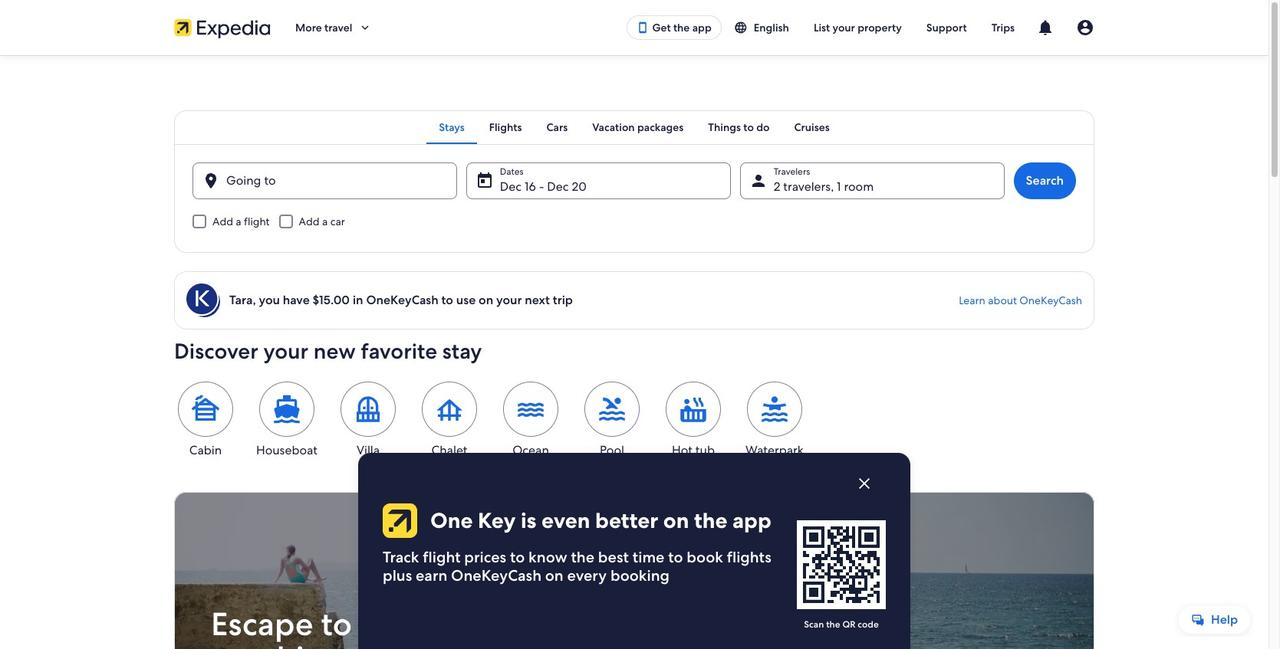 Task type: describe. For each thing, give the bounding box(es) containing it.
escape to the sunshine
[[211, 604, 409, 650]]

is
[[521, 507, 536, 535]]

support
[[926, 21, 967, 35]]

trips link
[[979, 14, 1027, 41]]

0 horizontal spatial on
[[479, 292, 493, 308]]

learn
[[959, 294, 985, 308]]

your for discover your new favorite stay
[[263, 337, 308, 365]]

things to do
[[708, 120, 770, 134]]

trips
[[991, 21, 1015, 35]]

prices
[[464, 548, 506, 568]]

expedia logo image
[[380, 504, 417, 538]]

tab list inside "escape to the sunshine" "main content"
[[174, 110, 1094, 144]]

stay
[[442, 337, 482, 365]]

the up book
[[694, 507, 727, 535]]

stays
[[439, 120, 465, 134]]

vacation packages
[[592, 120, 684, 134]]

20
[[572, 179, 587, 195]]

download button title image
[[637, 21, 649, 34]]

add for add a flight
[[212, 215, 233, 229]]

a for car
[[322, 215, 328, 229]]

flight inside track flight prices to know the best time to book flights plus earn onekeycash on every booking
[[423, 548, 461, 568]]

stays link
[[427, 110, 477, 144]]

cruises link
[[782, 110, 842, 144]]

about
[[988, 294, 1017, 308]]

view
[[518, 458, 544, 474]]

get the app link
[[627, 15, 722, 40]]

2 travelers, 1 room
[[774, 179, 874, 195]]

waterpark button
[[743, 382, 806, 459]]

cars
[[547, 120, 568, 134]]

2 travelers, 1 room button
[[740, 163, 1004, 199]]

favorite
[[361, 337, 437, 365]]

get
[[652, 21, 671, 35]]

flights
[[489, 120, 522, 134]]

cabin button
[[174, 382, 237, 459]]

discover your new favorite stay
[[174, 337, 482, 365]]

2 dec from the left
[[547, 179, 569, 195]]

dec 16 - dec 20
[[500, 179, 587, 195]]

time
[[633, 548, 665, 568]]

trip
[[553, 292, 573, 308]]

list
[[814, 21, 830, 35]]

plus
[[383, 566, 412, 586]]

$15.00
[[313, 292, 350, 308]]

2 horizontal spatial on
[[663, 507, 689, 535]]

get the app
[[652, 21, 712, 35]]

more travel button
[[283, 9, 384, 46]]

search
[[1026, 173, 1064, 189]]

houseboat
[[256, 443, 318, 459]]

scan
[[804, 619, 824, 631]]

more
[[295, 21, 322, 35]]

book
[[687, 548, 723, 568]]

learn about onekeycash
[[959, 294, 1082, 308]]

to left know
[[510, 548, 525, 568]]

pool button
[[581, 382, 643, 459]]

your for list your property
[[833, 21, 855, 35]]

flights link
[[477, 110, 534, 144]]

things
[[708, 120, 741, 134]]

travel
[[324, 21, 352, 35]]

every
[[567, 566, 607, 586]]

a for flight
[[236, 215, 241, 229]]

track flight prices to know the best time to book flights plus earn onekeycash on every booking
[[383, 548, 771, 586]]

tara,
[[229, 292, 256, 308]]

16
[[525, 179, 536, 195]]

booking
[[610, 566, 670, 586]]

1 horizontal spatial your
[[496, 292, 522, 308]]

ocean view button
[[499, 382, 562, 474]]

travel sale activities deals image
[[174, 492, 1094, 650]]

villa button
[[337, 382, 400, 459]]

tub
[[696, 443, 715, 459]]

vacation
[[592, 120, 635, 134]]

even
[[541, 507, 590, 535]]

the inside escape to the sunshine
[[360, 604, 409, 646]]

1
[[837, 179, 841, 195]]

one key blue tier image
[[186, 284, 220, 318]]

know
[[528, 548, 567, 568]]

hot tub button
[[662, 382, 725, 459]]

ocean view
[[512, 443, 549, 474]]

2
[[774, 179, 780, 195]]

sunshine
[[211, 637, 342, 650]]

best
[[598, 548, 629, 568]]

to inside things to do link
[[743, 120, 754, 134]]

tara, you have $15.00 in onekeycash to use on your next trip
[[229, 292, 573, 308]]

list your property link
[[801, 14, 914, 41]]

in
[[353, 292, 363, 308]]

hot tub
[[672, 443, 715, 459]]



Task type: locate. For each thing, give the bounding box(es) containing it.
use
[[456, 292, 476, 308]]

you
[[259, 292, 280, 308]]

flights
[[727, 548, 771, 568]]

on up 'time'
[[663, 507, 689, 535]]

villa
[[357, 443, 380, 459]]

escape
[[211, 604, 313, 646]]

2 horizontal spatial onekeycash
[[1020, 294, 1082, 308]]

houseboat button
[[255, 382, 318, 459]]

1 horizontal spatial a
[[322, 215, 328, 229]]

expedia logo image
[[174, 17, 271, 38]]

0 horizontal spatial flight
[[244, 215, 270, 229]]

0 horizontal spatial app
[[692, 21, 712, 35]]

1 vertical spatial app
[[732, 507, 771, 535]]

to left use on the top
[[441, 292, 453, 308]]

do
[[756, 120, 770, 134]]

have
[[283, 292, 310, 308]]

pool
[[600, 443, 624, 459]]

dec left 16 at the left of page
[[500, 179, 522, 195]]

app up flights
[[732, 507, 771, 535]]

onekeycash down key
[[451, 566, 541, 586]]

dec 16 - dec 20 button
[[466, 163, 731, 199]]

on right use on the top
[[479, 292, 493, 308]]

to right 'time'
[[668, 548, 683, 568]]

to right escape
[[321, 604, 352, 646]]

earn
[[416, 566, 447, 586]]

the left best
[[571, 548, 594, 568]]

close image
[[855, 475, 874, 493]]

your
[[833, 21, 855, 35], [496, 292, 522, 308], [263, 337, 308, 365]]

the
[[673, 21, 690, 35], [694, 507, 727, 535], [571, 548, 594, 568], [360, 604, 409, 646], [826, 619, 840, 631]]

to inside escape to the sunshine
[[321, 604, 352, 646]]

one key is even better on the app
[[430, 507, 771, 535]]

0 vertical spatial on
[[479, 292, 493, 308]]

escape to the sunshine main content
[[0, 55, 1269, 650]]

0 vertical spatial app
[[692, 21, 712, 35]]

the inside track flight prices to know the best time to book flights plus earn onekeycash on every booking
[[571, 548, 594, 568]]

2 vertical spatial on
[[545, 566, 564, 586]]

ocean
[[512, 443, 549, 459]]

tara image
[[1076, 18, 1094, 37]]

chalet button
[[418, 382, 481, 459]]

2 horizontal spatial your
[[833, 21, 855, 35]]

tab list
[[174, 110, 1094, 144]]

1 horizontal spatial app
[[732, 507, 771, 535]]

on
[[479, 292, 493, 308], [663, 507, 689, 535], [545, 566, 564, 586]]

track
[[383, 548, 419, 568]]

room
[[844, 179, 874, 195]]

vacation packages link
[[580, 110, 696, 144]]

-
[[539, 179, 544, 195]]

your left next
[[496, 292, 522, 308]]

1 horizontal spatial add
[[299, 215, 319, 229]]

property
[[858, 21, 902, 35]]

on left every
[[545, 566, 564, 586]]

english button
[[722, 14, 801, 41]]

your left the new
[[263, 337, 308, 365]]

add a car
[[299, 215, 345, 229]]

next
[[525, 292, 550, 308]]

to
[[743, 120, 754, 134], [441, 292, 453, 308], [510, 548, 525, 568], [668, 548, 683, 568], [321, 604, 352, 646]]

0 horizontal spatial a
[[236, 215, 241, 229]]

car
[[330, 215, 345, 229]]

tab list containing stays
[[174, 110, 1094, 144]]

code
[[858, 619, 879, 631]]

onekeycash right about
[[1020, 294, 1082, 308]]

2 add from the left
[[299, 215, 319, 229]]

0 horizontal spatial onekeycash
[[366, 292, 438, 308]]

1 horizontal spatial onekeycash
[[451, 566, 541, 586]]

cruises
[[794, 120, 830, 134]]

0 horizontal spatial add
[[212, 215, 233, 229]]

the right get
[[673, 21, 690, 35]]

0 horizontal spatial dec
[[500, 179, 522, 195]]

flight left add a car
[[244, 215, 270, 229]]

the down plus
[[360, 604, 409, 646]]

app inside "escape to the sunshine" "main content"
[[732, 507, 771, 535]]

1 horizontal spatial flight
[[423, 548, 461, 568]]

0 horizontal spatial your
[[263, 337, 308, 365]]

1 horizontal spatial dec
[[547, 179, 569, 195]]

list your property
[[814, 21, 902, 35]]

support link
[[914, 14, 979, 41]]

waterpark
[[746, 443, 804, 459]]

better
[[595, 507, 658, 535]]

1 add from the left
[[212, 215, 233, 229]]

1 vertical spatial on
[[663, 507, 689, 535]]

1 a from the left
[[236, 215, 241, 229]]

1 horizontal spatial on
[[545, 566, 564, 586]]

2 vertical spatial your
[[263, 337, 308, 365]]

flight down one
[[423, 548, 461, 568]]

cabin
[[189, 443, 222, 459]]

your right list
[[833, 21, 855, 35]]

things to do link
[[696, 110, 782, 144]]

to left do
[[743, 120, 754, 134]]

1 vertical spatial flight
[[423, 548, 461, 568]]

1 vertical spatial your
[[496, 292, 522, 308]]

new
[[314, 337, 356, 365]]

onekeycash inside track flight prices to know the best time to book flights plus earn onekeycash on every booking
[[451, 566, 541, 586]]

cars link
[[534, 110, 580, 144]]

add
[[212, 215, 233, 229], [299, 215, 319, 229]]

0 vertical spatial your
[[833, 21, 855, 35]]

trailing image
[[358, 21, 372, 35]]

chalet
[[431, 443, 467, 459]]

0 vertical spatial flight
[[244, 215, 270, 229]]

notifications for menu image
[[1036, 18, 1055, 37]]

packages
[[637, 120, 684, 134]]

dec
[[500, 179, 522, 195], [547, 179, 569, 195]]

dec right -
[[547, 179, 569, 195]]

more travel
[[295, 21, 352, 35]]

key
[[478, 507, 516, 535]]

hot
[[672, 443, 693, 459]]

learn about onekeycash link
[[959, 294, 1082, 308]]

qr code image
[[797, 521, 886, 610]]

add a flight
[[212, 215, 270, 229]]

qr
[[842, 619, 856, 631]]

2 a from the left
[[322, 215, 328, 229]]

search button
[[1014, 163, 1076, 199]]

add for add a car
[[299, 215, 319, 229]]

app left the small icon
[[692, 21, 712, 35]]

a
[[236, 215, 241, 229], [322, 215, 328, 229]]

discover
[[174, 337, 258, 365]]

1 dec from the left
[[500, 179, 522, 195]]

the left qr
[[826, 619, 840, 631]]

onekeycash right in
[[366, 292, 438, 308]]

on inside track flight prices to know the best time to book flights plus earn onekeycash on every booking
[[545, 566, 564, 586]]

small image
[[734, 21, 748, 35]]



Task type: vqa. For each thing, say whether or not it's contained in the screenshot.
CLOSE icon
yes



